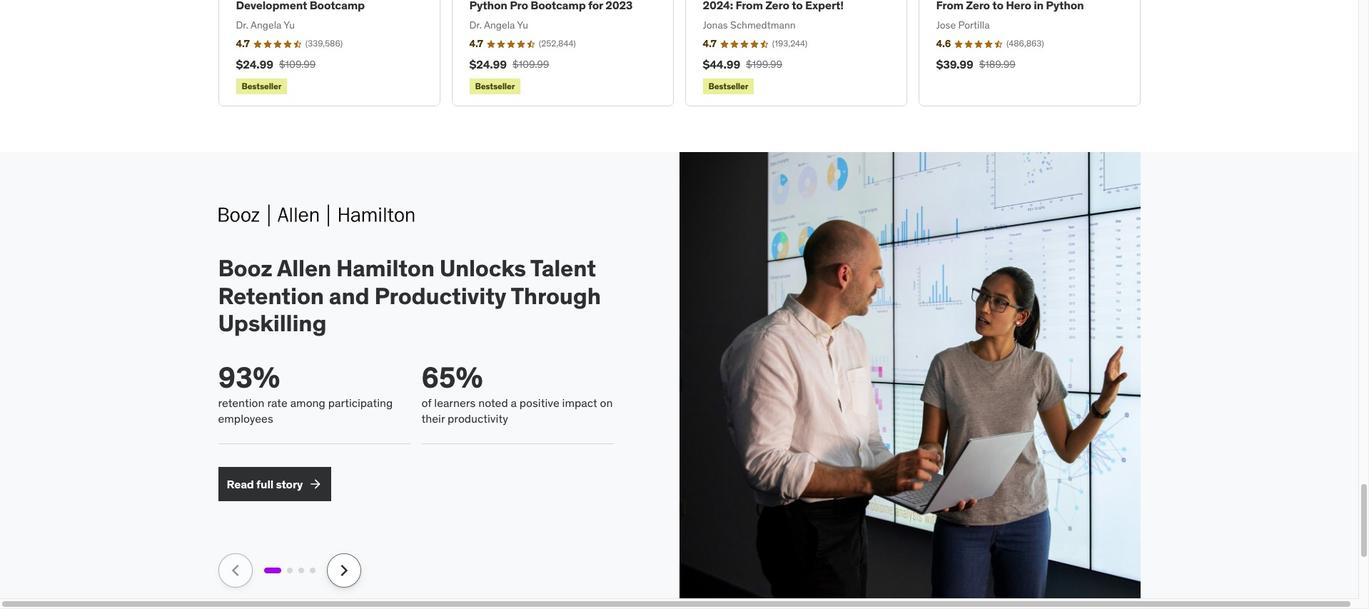 Task type: describe. For each thing, give the bounding box(es) containing it.
65%
[[422, 360, 483, 395]]

learners
[[434, 395, 476, 410]]

booz allen hamilton image
[[218, 198, 415, 232]]

noted
[[479, 395, 508, 410]]

through
[[511, 281, 601, 310]]

rate
[[267, 395, 288, 410]]

93%
[[218, 360, 280, 395]]

on
[[600, 395, 613, 410]]

65% of learners noted a positive impact on their productivity
[[422, 360, 613, 426]]

and
[[329, 281, 370, 310]]

read
[[227, 477, 254, 491]]

productivity
[[374, 281, 507, 310]]

read full story
[[227, 477, 303, 491]]

small image
[[309, 477, 323, 492]]

unlocks
[[440, 254, 526, 283]]

hamilton
[[336, 254, 435, 283]]

full
[[256, 477, 274, 491]]

employees
[[218, 411, 273, 426]]

booz allen hamilton unlocks talent retention and productivity through upskilling
[[218, 254, 601, 338]]

positive
[[520, 395, 560, 410]]

their
[[422, 411, 445, 426]]

impact
[[562, 395, 597, 410]]

upskilling
[[218, 309, 327, 338]]

next image
[[332, 559, 355, 582]]

booz
[[218, 254, 273, 283]]



Task type: vqa. For each thing, say whether or not it's contained in the screenshot.
Retention
yes



Task type: locate. For each thing, give the bounding box(es) containing it.
participating
[[328, 395, 393, 410]]

productivity
[[448, 411, 508, 426]]

story
[[276, 477, 303, 491]]

a
[[511, 395, 517, 410]]

allen
[[277, 254, 331, 283]]

among
[[290, 395, 326, 410]]

retention
[[218, 281, 324, 310]]

of
[[422, 395, 432, 410]]

93% retention rate among participating employees
[[218, 360, 393, 426]]

previous image
[[224, 559, 247, 582]]

retention
[[218, 395, 265, 410]]

talent
[[530, 254, 596, 283]]

read full story link
[[218, 467, 331, 502]]



